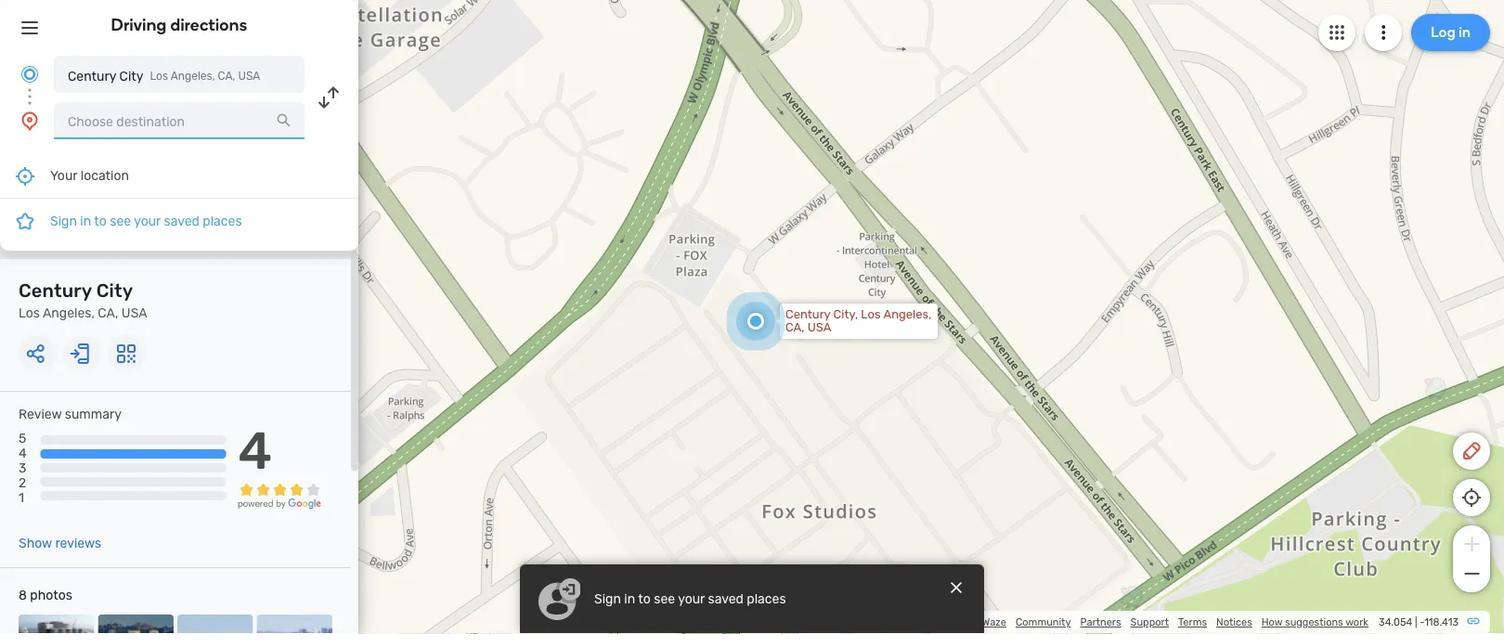 Task type: locate. For each thing, give the bounding box(es) containing it.
angeles,
[[171, 70, 215, 83], [43, 305, 95, 320], [884, 307, 932, 322]]

list box
[[0, 154, 358, 251]]

places
[[747, 592, 786, 607]]

century city los angeles, ca, usa
[[68, 68, 260, 84], [19, 280, 147, 320]]

[missing "en.livemap.styleguide.close" translation] image
[[947, 579, 966, 597]]

1 vertical spatial city
[[96, 280, 133, 301]]

-
[[1420, 616, 1425, 629]]

2
[[19, 475, 26, 491]]

4
[[238, 420, 272, 482], [19, 445, 27, 461]]

3
[[19, 460, 26, 476]]

1 horizontal spatial angeles,
[[171, 70, 215, 83]]

current location image
[[19, 63, 41, 85]]

los up choose destination text field
[[150, 70, 168, 83]]

partners
[[1081, 616, 1122, 629]]

about waze community partners support terms notices how suggestions work
[[951, 616, 1369, 629]]

0 horizontal spatial 4
[[19, 445, 27, 461]]

1 vertical spatial century
[[19, 280, 92, 301]]

5
[[19, 431, 26, 446]]

ca,
[[218, 70, 235, 83], [98, 305, 118, 320], [786, 320, 805, 335]]

century left city,
[[786, 307, 831, 322]]

image 4 of century city, los angeles image
[[257, 615, 332, 634]]

terms
[[1179, 616, 1207, 629]]

0 vertical spatial century city los angeles, ca, usa
[[68, 68, 260, 84]]

see
[[654, 592, 675, 607]]

your
[[678, 592, 705, 607]]

los down star icon
[[19, 305, 40, 320]]

support link
[[1131, 616, 1169, 629]]

1
[[19, 490, 24, 506]]

0 horizontal spatial ca,
[[98, 305, 118, 320]]

community
[[1016, 616, 1071, 629]]

terms link
[[1179, 616, 1207, 629]]

2 horizontal spatial angeles,
[[884, 307, 932, 322]]

2 horizontal spatial usa
[[808, 320, 832, 335]]

1 horizontal spatial los
[[150, 70, 168, 83]]

8 photos
[[19, 587, 72, 603]]

driving
[[111, 15, 167, 35]]

usa
[[238, 70, 260, 83], [122, 305, 147, 320], [808, 320, 832, 335]]

|
[[1415, 616, 1418, 629]]

2 horizontal spatial los
[[861, 307, 881, 322]]

8
[[19, 587, 27, 603]]

sign in to see your saved places
[[594, 592, 786, 607]]

image 3 of century city, los angeles image
[[177, 615, 253, 634]]

los right city,
[[861, 307, 881, 322]]

driving directions
[[111, 15, 247, 35]]

2 vertical spatial century
[[786, 307, 831, 322]]

century right the current location image at the left top
[[68, 68, 116, 84]]

0 vertical spatial century
[[68, 68, 116, 84]]

century down star icon
[[19, 280, 92, 301]]

los
[[150, 70, 168, 83], [19, 305, 40, 320], [861, 307, 881, 322]]

2 horizontal spatial ca,
[[786, 320, 805, 335]]

review
[[19, 406, 62, 422]]

century city, los angeles, ca, usa
[[786, 307, 932, 335]]

how suggestions work link
[[1262, 616, 1369, 629]]

review summary
[[19, 406, 122, 422]]

34.054 | -118.413
[[1379, 616, 1459, 629]]

century
[[68, 68, 116, 84], [19, 280, 92, 301], [786, 307, 831, 322]]

city
[[119, 68, 143, 84], [96, 280, 133, 301]]

location image
[[19, 110, 41, 132]]

1 vertical spatial century city los angeles, ca, usa
[[19, 280, 147, 320]]

work
[[1346, 616, 1369, 629]]

5 4 3 2 1
[[19, 431, 27, 506]]

support
[[1131, 616, 1169, 629]]

how
[[1262, 616, 1283, 629]]

sign
[[594, 592, 621, 607]]



Task type: describe. For each thing, give the bounding box(es) containing it.
city,
[[834, 307, 858, 322]]

star image
[[14, 210, 36, 232]]

Choose destination text field
[[54, 102, 305, 139]]

34.054
[[1379, 616, 1413, 629]]

reviews
[[55, 535, 101, 551]]

suggestions
[[1285, 616, 1344, 629]]

recenter image
[[14, 165, 36, 187]]

118.413
[[1425, 616, 1459, 629]]

1 horizontal spatial ca,
[[218, 70, 235, 83]]

link image
[[1466, 614, 1481, 629]]

image 2 of century city, los angeles image
[[98, 615, 174, 634]]

notices link
[[1217, 616, 1253, 629]]

in
[[624, 592, 635, 607]]

0 horizontal spatial angeles,
[[43, 305, 95, 320]]

saved
[[708, 592, 744, 607]]

image 1 of century city, los angeles image
[[19, 615, 94, 634]]

ca, inside century city, los angeles, ca, usa
[[786, 320, 805, 335]]

pencil image
[[1461, 440, 1483, 462]]

waze
[[982, 616, 1007, 629]]

directions
[[170, 15, 247, 35]]

partners link
[[1081, 616, 1122, 629]]

show
[[19, 535, 52, 551]]

0 horizontal spatial los
[[19, 305, 40, 320]]

to
[[638, 592, 651, 607]]

angeles, inside century city, los angeles, ca, usa
[[884, 307, 932, 322]]

usa inside century city, los angeles, ca, usa
[[808, 320, 832, 335]]

1 horizontal spatial usa
[[238, 70, 260, 83]]

0 horizontal spatial usa
[[122, 305, 147, 320]]

los inside century city, los angeles, ca, usa
[[861, 307, 881, 322]]

zoom in image
[[1460, 533, 1484, 555]]

century inside century city, los angeles, ca, usa
[[786, 307, 831, 322]]

show reviews
[[19, 535, 101, 551]]

notices
[[1217, 616, 1253, 629]]

about
[[951, 616, 980, 629]]

1 horizontal spatial 4
[[238, 420, 272, 482]]

summary
[[65, 406, 122, 422]]

community link
[[1016, 616, 1071, 629]]

0 vertical spatial city
[[119, 68, 143, 84]]

photos
[[30, 587, 72, 603]]

zoom out image
[[1460, 563, 1484, 585]]

about waze link
[[951, 616, 1007, 629]]



Task type: vqa. For each thing, say whether or not it's contained in the screenshot.
THE TERMS
yes



